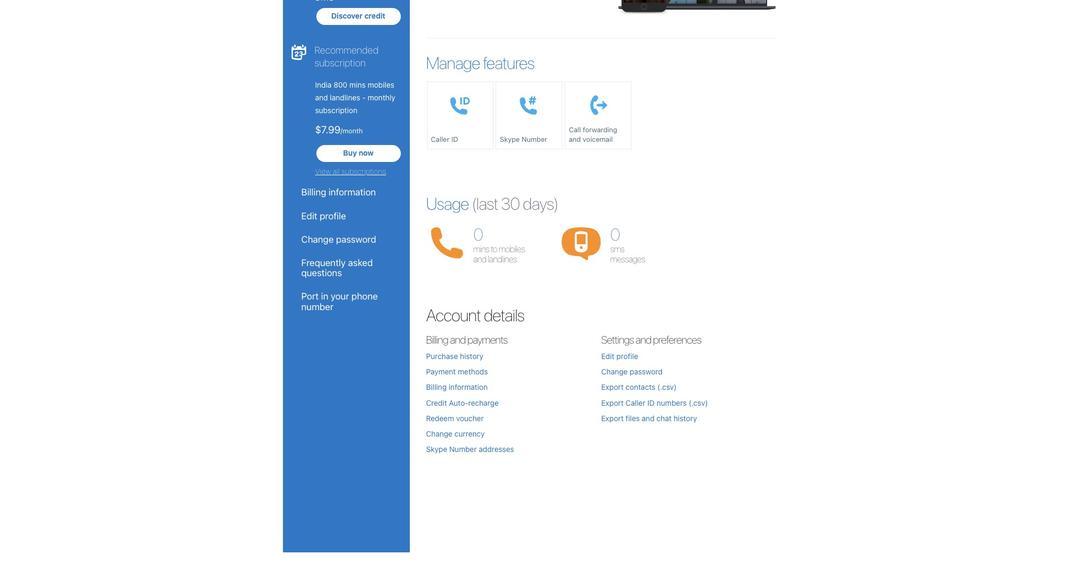 Task type: locate. For each thing, give the bounding box(es) containing it.
edit profile down 'settings'
[[602, 352, 639, 361]]

caller inside settings and preferences element
[[626, 398, 646, 407]]

1 vertical spatial billing information link
[[426, 383, 488, 392]]

2 vertical spatial billing
[[426, 383, 447, 392]]

export left the contacts
[[602, 383, 624, 392]]

1 vertical spatial edit
[[602, 352, 615, 361]]

landlines down to
[[488, 255, 517, 264]]

change password inside settings and preferences element
[[602, 367, 663, 376]]

mobiles right to
[[499, 244, 525, 254]]

0 vertical spatial mins
[[350, 80, 366, 89]]

purchase
[[426, 352, 458, 361]]

discover credit button
[[316, 8, 401, 25]]

landlines inside 0 mins to mobiles and landlines
[[488, 255, 517, 264]]

edit profile
[[302, 210, 346, 221], [602, 352, 639, 361]]

0 horizontal spatial change password link
[[302, 234, 391, 245]]

(.csv) up numbers
[[658, 383, 677, 392]]

0 up the sms
[[611, 224, 620, 244]]

change inside settings and preferences element
[[602, 367, 628, 376]]

manage features
[[426, 52, 535, 73]]

export left files on the right bottom of page
[[602, 414, 624, 423]]

id inside caller id link
[[452, 135, 459, 143]]

billing information link down view all subscriptions
[[302, 187, 391, 198]]

and inside india 800 mins mobiles and landlines - monthly subscription
[[315, 93, 328, 102]]

caller id link
[[427, 81, 494, 150]]

numbers
[[657, 398, 687, 407]]

1 vertical spatial edit profile link
[[602, 352, 639, 361]]

0 inside 0 mins to mobiles and landlines
[[474, 224, 483, 244]]

0 horizontal spatial change
[[302, 234, 334, 245]]

landlines down 800
[[330, 93, 361, 102]]

1 horizontal spatial id
[[648, 398, 655, 407]]

0 vertical spatial change
[[302, 234, 334, 245]]

edit profile link down 'settings'
[[602, 352, 639, 361]]

0 horizontal spatial password
[[336, 234, 377, 245]]

skype for skype number addresses
[[426, 445, 448, 454]]

password inside settings and preferences element
[[630, 367, 663, 376]]

mobiles inside 0 mins to mobiles and landlines
[[499, 244, 525, 254]]

0 vertical spatial change password
[[302, 234, 377, 245]]

2 horizontal spatial change
[[602, 367, 628, 376]]

export contacts (.csv)
[[602, 383, 677, 392]]

1 horizontal spatial 0
[[611, 224, 620, 244]]

billing information for billing information 'link' to the top
[[302, 187, 376, 198]]

billing up credit
[[426, 383, 447, 392]]

1 horizontal spatial history
[[674, 414, 698, 423]]

skype inside billing and payments element
[[426, 445, 448, 454]]

billing information link
[[302, 187, 391, 198], [426, 383, 488, 392]]

mins left to
[[474, 244, 490, 254]]

0 vertical spatial edit profile link
[[302, 210, 391, 221]]

export files and chat history
[[602, 414, 698, 423]]

number for skype number
[[522, 135, 548, 143]]

1 horizontal spatial landlines
[[488, 255, 517, 264]]

edit inside settings and preferences element
[[602, 352, 615, 361]]

0 vertical spatial edit
[[302, 210, 318, 221]]

password for the bottom change password link
[[630, 367, 663, 376]]

0 mins to mobiles and landlines
[[474, 224, 525, 264]]

currency
[[455, 429, 485, 438]]

change password up "frequently"
[[302, 234, 377, 245]]

number for skype number addresses
[[450, 445, 477, 454]]

billing up purchase
[[426, 334, 448, 346]]

mobiles up monthly at the left top
[[368, 80, 395, 89]]

0 vertical spatial export
[[602, 383, 624, 392]]

billing down view
[[302, 187, 326, 198]]

1 horizontal spatial information
[[449, 383, 488, 392]]

0 horizontal spatial billing information link
[[302, 187, 391, 198]]

0 horizontal spatial caller
[[431, 135, 450, 143]]

mobiles
[[368, 80, 395, 89], [499, 244, 525, 254]]

recharge
[[469, 398, 499, 407]]

information down methods
[[449, 383, 488, 392]]

0
[[474, 224, 483, 244], [611, 224, 620, 244]]

profile down all
[[320, 210, 346, 221]]

1 vertical spatial change
[[602, 367, 628, 376]]

1 horizontal spatial mobiles
[[499, 244, 525, 254]]

subscription down recommended
[[315, 57, 366, 69]]

change down redeem
[[426, 429, 453, 438]]

billing information link down payment methods at bottom left
[[426, 383, 488, 392]]

usage (last 30 days)
[[426, 193, 559, 213]]

1 vertical spatial caller
[[626, 398, 646, 407]]

profile down 'settings'
[[617, 352, 639, 361]]

redeem voucher
[[426, 414, 484, 423]]

1 vertical spatial billing information
[[426, 383, 488, 392]]

number
[[522, 135, 548, 143], [450, 445, 477, 454]]

edit profile down view
[[302, 210, 346, 221]]

0 vertical spatial change password link
[[302, 234, 391, 245]]

0 for 0 mins to mobiles and landlines
[[474, 224, 483, 244]]

change password for the top change password link
[[302, 234, 377, 245]]

1 vertical spatial change password
[[602, 367, 663, 376]]

0 vertical spatial subscription
[[315, 57, 366, 69]]

information down view all subscriptions
[[329, 187, 376, 198]]

main content
[[410, 0, 793, 502]]

0 vertical spatial caller
[[431, 135, 450, 143]]

files
[[626, 414, 640, 423]]

profile inside settings and preferences element
[[617, 352, 639, 361]]

800
[[334, 80, 348, 89]]

0 inside 0 sms messages
[[611, 224, 620, 244]]

0 vertical spatial billing information link
[[302, 187, 391, 198]]

billing information down all
[[302, 187, 376, 198]]

0 vertical spatial mobiles
[[368, 80, 395, 89]]

landlines for india
[[330, 93, 361, 102]]

0 horizontal spatial landlines
[[330, 93, 361, 102]]

edit down view
[[302, 210, 318, 221]]

password
[[336, 234, 377, 245], [630, 367, 663, 376]]

1 vertical spatial export
[[602, 398, 624, 407]]

1 horizontal spatial edit profile link
[[602, 352, 639, 361]]

billing and payments
[[426, 334, 508, 346]]

1 vertical spatial skype
[[426, 445, 448, 454]]

1 vertical spatial history
[[674, 414, 698, 423]]

change up export contacts (.csv) link
[[602, 367, 628, 376]]

(.csv) right numbers
[[689, 398, 709, 407]]

mins
[[350, 80, 366, 89], [474, 244, 490, 254]]

2 vertical spatial export
[[602, 414, 624, 423]]

information for billing information 'link' to the top
[[329, 187, 376, 198]]

1 vertical spatial mobiles
[[499, 244, 525, 254]]

0 vertical spatial id
[[452, 135, 459, 143]]

call forwarding and voicemail
[[569, 125, 618, 143]]

subscription up '$7.99 /month' on the left of page
[[315, 106, 358, 115]]

billing and payments element
[[426, 351, 602, 455]]

buy now link
[[316, 145, 401, 162]]

0 horizontal spatial 0
[[474, 224, 483, 244]]

edit profile link
[[302, 210, 391, 221], [602, 352, 639, 361]]

profile
[[320, 210, 346, 221], [617, 352, 639, 361]]

1 horizontal spatial password
[[630, 367, 663, 376]]

1 export from the top
[[602, 383, 624, 392]]

days)
[[523, 193, 559, 213]]

purchase history
[[426, 352, 484, 361]]

0 vertical spatial number
[[522, 135, 548, 143]]

1 0 from the left
[[474, 224, 483, 244]]

skype for skype number
[[500, 135, 520, 143]]

0 horizontal spatial information
[[329, 187, 376, 198]]

export for export contacts (.csv)
[[602, 383, 624, 392]]

1 vertical spatial (.csv)
[[689, 398, 709, 407]]

information inside billing and payments element
[[449, 383, 488, 392]]

export files and chat history link
[[602, 414, 698, 423]]

recommended subscription
[[315, 45, 379, 69]]

payments
[[468, 334, 508, 346]]

edit profile inside settings and preferences element
[[602, 352, 639, 361]]

change password up export contacts (.csv) link
[[602, 367, 663, 376]]

0 vertical spatial history
[[460, 352, 484, 361]]

caller
[[431, 135, 450, 143], [626, 398, 646, 407]]

1 horizontal spatial billing information link
[[426, 383, 488, 392]]

0 horizontal spatial billing information
[[302, 187, 376, 198]]

call forwarding and voicemail link
[[565, 81, 632, 150]]

export down export contacts (.csv)
[[602, 398, 624, 407]]

skype
[[500, 135, 520, 143], [426, 445, 448, 454]]

billing information link inside billing and payments element
[[426, 383, 488, 392]]

1 vertical spatial password
[[630, 367, 663, 376]]

change password link
[[302, 234, 391, 245], [602, 367, 663, 376]]

change currency
[[426, 429, 485, 438]]

0 vertical spatial profile
[[320, 210, 346, 221]]

1 horizontal spatial billing information
[[426, 383, 488, 392]]

1 horizontal spatial edit
[[602, 352, 615, 361]]

id
[[452, 135, 459, 143], [648, 398, 655, 407]]

details
[[484, 305, 525, 325]]

number inside billing and payments element
[[450, 445, 477, 454]]

1 horizontal spatial profile
[[617, 352, 639, 361]]

in
[[321, 291, 329, 302]]

mins inside 0 mins to mobiles and landlines
[[474, 244, 490, 254]]

1 vertical spatial information
[[449, 383, 488, 392]]

1 horizontal spatial edit profile
[[602, 352, 639, 361]]

1 horizontal spatial change password link
[[602, 367, 663, 376]]

0 horizontal spatial history
[[460, 352, 484, 361]]

edit for the left "edit profile" link
[[302, 210, 318, 221]]

skype number
[[500, 135, 548, 143]]

change password for the bottom change password link
[[602, 367, 663, 376]]

export caller id numbers (.csv) link
[[602, 398, 709, 407]]

history inside billing and payments element
[[460, 352, 484, 361]]

1 horizontal spatial caller
[[626, 398, 646, 407]]

0 horizontal spatial mins
[[350, 80, 366, 89]]

your
[[331, 291, 349, 302]]

2 export from the top
[[602, 398, 624, 407]]

0 horizontal spatial id
[[452, 135, 459, 143]]

landlines for 0
[[488, 255, 517, 264]]

1 vertical spatial mins
[[474, 244, 490, 254]]

2 0 from the left
[[611, 224, 620, 244]]

0 for 0 sms messages
[[611, 224, 620, 244]]

0 vertical spatial skype
[[500, 135, 520, 143]]

export caller id numbers (.csv)
[[602, 398, 709, 407]]

1 vertical spatial subscription
[[315, 106, 358, 115]]

edit profile link down view all subscriptions
[[302, 210, 391, 221]]

0 horizontal spatial skype
[[426, 445, 448, 454]]

password up asked
[[336, 234, 377, 245]]

history inside settings and preferences element
[[674, 414, 698, 423]]

buy now
[[343, 148, 374, 157]]

mobiles inside india 800 mins mobiles and landlines - monthly subscription
[[368, 80, 395, 89]]

information
[[329, 187, 376, 198], [449, 383, 488, 392]]

mins up -
[[350, 80, 366, 89]]

1 vertical spatial profile
[[617, 352, 639, 361]]

manage
[[426, 52, 480, 73]]

and
[[315, 93, 328, 102], [569, 135, 581, 143], [474, 255, 487, 264], [450, 334, 466, 346], [636, 334, 652, 346], [642, 414, 655, 423]]

1 horizontal spatial skype
[[500, 135, 520, 143]]

export for export caller id numbers (.csv)
[[602, 398, 624, 407]]

3 export from the top
[[602, 414, 624, 423]]

history
[[460, 352, 484, 361], [674, 414, 698, 423]]

0 vertical spatial password
[[336, 234, 377, 245]]

1 vertical spatial id
[[648, 398, 655, 407]]

1 vertical spatial landlines
[[488, 255, 517, 264]]

export
[[602, 383, 624, 392], [602, 398, 624, 407], [602, 414, 624, 423]]

change password link up export contacts (.csv) link
[[602, 367, 663, 376]]

addresses
[[479, 445, 515, 454]]

1 vertical spatial number
[[450, 445, 477, 454]]

information for billing information 'link' within billing and payments element
[[449, 383, 488, 392]]

password up the contacts
[[630, 367, 663, 376]]

0 down (last
[[474, 224, 483, 244]]

payment methods
[[426, 367, 488, 376]]

purchase history link
[[426, 352, 484, 361]]

preferences
[[654, 334, 702, 346]]

history down numbers
[[674, 414, 698, 423]]

0 horizontal spatial number
[[450, 445, 477, 454]]

buy
[[343, 148, 357, 157]]

1 horizontal spatial change
[[426, 429, 453, 438]]

0 vertical spatial information
[[329, 187, 376, 198]]

billing
[[302, 187, 326, 198], [426, 334, 448, 346], [426, 383, 447, 392]]

history up methods
[[460, 352, 484, 361]]

0 horizontal spatial mobiles
[[368, 80, 395, 89]]

edit down 'settings'
[[602, 352, 615, 361]]

0 horizontal spatial (.csv)
[[658, 383, 677, 392]]

credit
[[365, 11, 386, 20]]

billing information for billing information 'link' within billing and payments element
[[426, 383, 488, 392]]

1 horizontal spatial number
[[522, 135, 548, 143]]

0 horizontal spatial profile
[[320, 210, 346, 221]]

0 horizontal spatial change password
[[302, 234, 377, 245]]

1 vertical spatial edit profile
[[602, 352, 639, 361]]

0 vertical spatial edit profile
[[302, 210, 346, 221]]

1 horizontal spatial mins
[[474, 244, 490, 254]]

discover
[[332, 11, 363, 20]]

0 vertical spatial billing information
[[302, 187, 376, 198]]

1 horizontal spatial change password
[[602, 367, 663, 376]]

0 vertical spatial landlines
[[330, 93, 361, 102]]

change password link up asked
[[302, 234, 391, 245]]

1 vertical spatial change password link
[[602, 367, 663, 376]]

0 horizontal spatial edit
[[302, 210, 318, 221]]

billing information inside billing and payments element
[[426, 383, 488, 392]]

profile for the left "edit profile" link
[[320, 210, 346, 221]]

landlines inside india 800 mins mobiles and landlines - monthly subscription
[[330, 93, 361, 102]]

2 vertical spatial change
[[426, 429, 453, 438]]

billing information down payment methods at bottom left
[[426, 383, 488, 392]]

change up "frequently"
[[302, 234, 334, 245]]



Task type: describe. For each thing, give the bounding box(es) containing it.
password for the top change password link
[[336, 234, 377, 245]]

view
[[315, 167, 331, 176]]

caller id
[[431, 135, 459, 143]]

credit auto-recharge
[[426, 398, 499, 407]]

change currency link
[[426, 429, 485, 438]]

credit auto-recharge link
[[426, 398, 499, 407]]

30
[[501, 193, 520, 213]]

1 vertical spatial billing
[[426, 334, 448, 346]]

profile for rightmost "edit profile" link
[[617, 352, 639, 361]]

0 horizontal spatial edit profile link
[[302, 210, 391, 221]]

forwarding
[[583, 125, 618, 134]]

0 vertical spatial billing
[[302, 187, 326, 198]]

port in your phone number
[[302, 291, 378, 312]]

view all subscriptions link
[[315, 166, 402, 177]]

auto-
[[449, 398, 469, 407]]

chat
[[657, 414, 672, 423]]

change inside billing and payments element
[[426, 429, 453, 438]]

$7.99
[[315, 123, 341, 135]]

skype number addresses
[[426, 445, 515, 454]]

all
[[333, 167, 340, 176]]

voucher
[[456, 414, 484, 423]]

0 horizontal spatial edit profile
[[302, 210, 346, 221]]

settings and preferences element
[[602, 351, 777, 424]]

questions
[[302, 267, 342, 278]]

now
[[359, 148, 374, 157]]

features
[[483, 52, 535, 73]]

$7.99 /month
[[315, 123, 363, 135]]

settings and preferences
[[602, 334, 702, 346]]

methods
[[458, 367, 488, 376]]

frequently asked questions
[[302, 257, 373, 278]]

skype number link
[[496, 81, 563, 150]]

and inside call forwarding and voicemail
[[569, 135, 581, 143]]

frequently
[[302, 257, 346, 268]]

port
[[302, 291, 319, 302]]

/month
[[341, 127, 363, 135]]

contacts
[[626, 383, 656, 392]]

1 horizontal spatial (.csv)
[[689, 398, 709, 407]]

export contacts (.csv) link
[[602, 383, 677, 392]]

id inside settings and preferences element
[[648, 398, 655, 407]]

subscriptions
[[342, 167, 386, 176]]

-
[[363, 93, 366, 102]]

discover credit
[[332, 11, 386, 20]]

usage
[[426, 193, 469, 213]]

messages
[[611, 255, 646, 264]]

and inside 0 mins to mobiles and landlines
[[474, 255, 487, 264]]

monthly
[[368, 93, 396, 102]]

india 800 mins mobiles and landlines - monthly subscription
[[315, 80, 396, 115]]

redeem voucher link
[[426, 414, 484, 423]]

voicemail
[[583, 135, 613, 143]]

0 sms messages
[[611, 224, 646, 264]]

main content containing manage features
[[410, 0, 793, 502]]

0 vertical spatial (.csv)
[[658, 383, 677, 392]]

number
[[302, 301, 334, 312]]

asked
[[348, 257, 373, 268]]

credit
[[426, 398, 447, 407]]

payment methods link
[[426, 367, 488, 376]]

port in your phone number link
[[302, 291, 391, 312]]

to
[[491, 244, 498, 254]]

view all subscriptions
[[315, 167, 386, 176]]

account
[[426, 305, 481, 325]]

(last
[[472, 193, 498, 213]]

export for export files and chat history
[[602, 414, 624, 423]]

mobiles for 0
[[499, 244, 525, 254]]

settings
[[602, 334, 634, 346]]

mobiles for india
[[368, 80, 395, 89]]

phone
[[352, 291, 378, 302]]

manage features link
[[426, 52, 535, 73]]

usage link
[[426, 193, 469, 213]]

recommended
[[315, 45, 379, 56]]

payment
[[426, 367, 456, 376]]

india
[[315, 80, 332, 89]]

redeem
[[426, 414, 454, 423]]

frequently asked questions link
[[302, 257, 391, 278]]

call
[[569, 125, 581, 134]]

edit for rightmost "edit profile" link
[[602, 352, 615, 361]]

sms
[[611, 244, 625, 254]]

skype number addresses link
[[426, 445, 515, 454]]

subscription inside recommended subscription
[[315, 57, 366, 69]]

mins inside india 800 mins mobiles and landlines - monthly subscription
[[350, 80, 366, 89]]

subscription inside india 800 mins mobiles and landlines - monthly subscription
[[315, 106, 358, 115]]

account details
[[426, 305, 525, 325]]



Task type: vqa. For each thing, say whether or not it's contained in the screenshot.
Purchase history
yes



